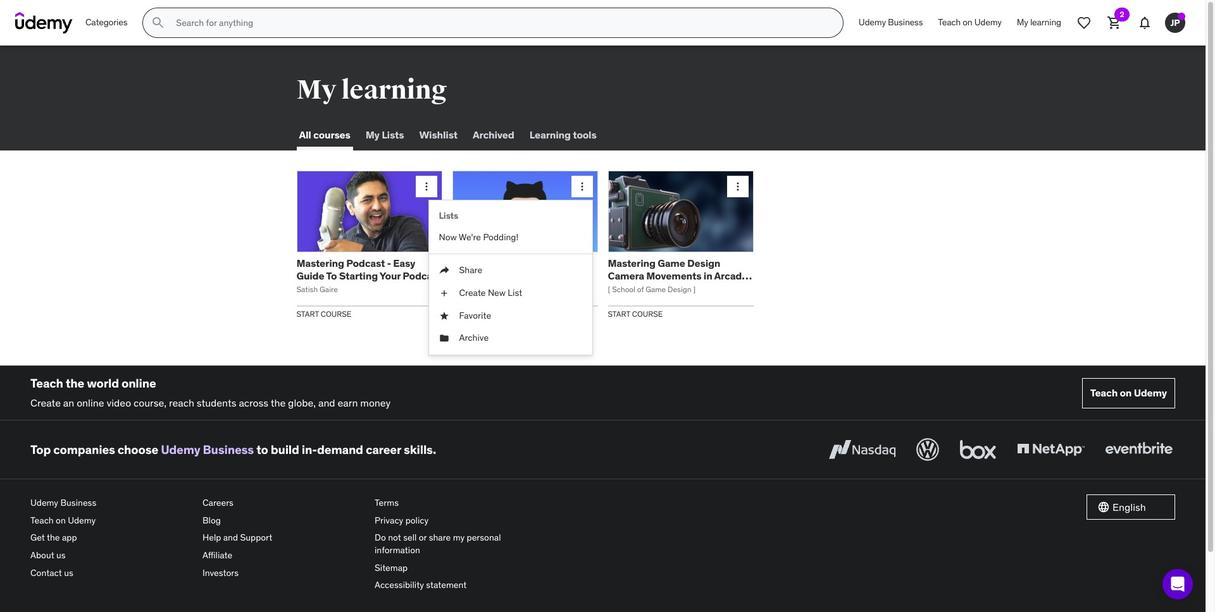 Task type: describe. For each thing, give the bounding box(es) containing it.
2
[[1120, 9, 1125, 19]]

teach on udemy for the middle teach on udemy link
[[1091, 387, 1168, 400]]

my for my learning link
[[1017, 17, 1029, 28]]

choose
[[118, 442, 158, 458]]

school
[[612, 285, 636, 294]]

english button
[[1087, 495, 1176, 521]]

kalob taulien
[[452, 285, 498, 294]]

get the app link
[[30, 530, 192, 548]]

teach on udemy for teach on udemy link to the middle
[[939, 17, 1002, 28]]

1 vertical spatial on
[[1120, 387, 1132, 400]]

archived link
[[470, 120, 517, 151]]

to
[[257, 442, 268, 458]]

investors link
[[203, 565, 365, 583]]

accessibility
[[375, 580, 424, 592]]

students
[[197, 397, 237, 410]]

xsmall image for share
[[439, 265, 449, 277]]

the inside 'udemy business teach on udemy get the app about us contact us'
[[47, 533, 60, 544]]

movements
[[647, 269, 702, 282]]

1 horizontal spatial lists
[[439, 210, 459, 222]]

video
[[107, 397, 131, 410]]

my lists link
[[363, 120, 407, 151]]

1 horizontal spatial on
[[963, 17, 973, 28]]

about us link
[[30, 548, 192, 565]]

my lists
[[366, 129, 404, 141]]

a
[[486, 269, 491, 282]]

policy
[[406, 515, 429, 527]]

2 link
[[1100, 8, 1130, 38]]

teach inside 'udemy business teach on udemy get the app about us contact us'
[[30, 515, 54, 527]]

categories
[[85, 17, 127, 28]]

0 vertical spatial the
[[66, 376, 84, 391]]

learning tools link
[[527, 120, 599, 151]]

1 vertical spatial game
[[646, 285, 666, 294]]

1 vertical spatial udemy business link
[[161, 442, 254, 458]]

udemy business
[[859, 17, 923, 28]]

0 horizontal spatial learning
[[341, 74, 447, 106]]

submit search image
[[151, 15, 166, 30]]

0 horizontal spatial my
[[297, 74, 336, 106]]

help
[[203, 533, 221, 544]]

list
[[508, 287, 522, 299]]

across
[[239, 397, 269, 410]]

blog
[[203, 515, 221, 527]]

my
[[453, 533, 465, 544]]

earn
[[338, 397, 358, 410]]

course for mastering podcast -  easy guide to starting your podcast
[[321, 309, 352, 319]]

0 vertical spatial us
[[56, 550, 66, 562]]

reach
[[169, 397, 194, 410]]

your
[[380, 269, 401, 282]]

0 vertical spatial learning
[[1031, 17, 1062, 28]]

english
[[1113, 501, 1147, 514]]

xsmall image for archive
[[439, 333, 449, 345]]

in-
[[302, 442, 317, 458]]

privacy policy link
[[375, 513, 537, 530]]

scratch!
[[452, 282, 492, 294]]

[
[[608, 285, 611, 294]]

0 vertical spatial lists
[[382, 129, 404, 141]]

1 vertical spatial business
[[203, 442, 254, 458]]

archived
[[473, 129, 515, 141]]

all courses link
[[297, 120, 353, 151]]

1 vertical spatial teach on udemy link
[[1083, 378, 1176, 409]]

mastering game design camera movements in arcade studio link
[[608, 257, 752, 294]]

favorite
[[459, 310, 491, 321]]

course options image
[[420, 180, 433, 193]]

categories button
[[78, 8, 135, 38]]

now we're podding!
[[439, 232, 519, 243]]

0 vertical spatial udemy business link
[[852, 8, 931, 38]]

investors
[[203, 568, 239, 579]]

studio
[[608, 282, 640, 294]]

top companies choose udemy business to build in-demand career skills.
[[30, 442, 436, 458]]

1 vertical spatial us
[[64, 568, 73, 579]]

satish
[[297, 285, 318, 294]]

volkswagen image
[[914, 436, 942, 464]]

tools
[[573, 129, 597, 141]]

careers link
[[203, 495, 365, 513]]

netapp image
[[1015, 436, 1088, 464]]

my for my lists link
[[366, 129, 380, 141]]

share button
[[429, 260, 592, 282]]

companies
[[53, 442, 115, 458]]

podding!
[[483, 232, 519, 243]]

do
[[375, 533, 386, 544]]

start for mastering podcast -  easy guide to starting your podcast
[[297, 309, 319, 319]]

gaire
[[320, 285, 338, 294]]

mastering podcast -  easy guide to starting your podcast satish gaire
[[297, 257, 442, 294]]

my learning link
[[1010, 8, 1069, 38]]

statement
[[426, 580, 467, 592]]

kalob
[[452, 285, 472, 294]]

course,
[[134, 397, 167, 410]]

arcade
[[715, 269, 748, 282]]

jp
[[1171, 17, 1181, 28]]

2 vertical spatial udemy business link
[[30, 495, 192, 513]]

]
[[694, 285, 696, 294]]

mastering podcast -  easy guide to starting your podcast link
[[297, 257, 442, 282]]

1 vertical spatial my learning
[[297, 74, 447, 106]]

guide
[[297, 269, 324, 282]]

mastering for movements
[[608, 257, 656, 270]]

course:
[[542, 257, 578, 270]]

accessibility statement link
[[375, 578, 537, 595]]

camera
[[608, 269, 645, 282]]

1 vertical spatial design
[[668, 285, 692, 294]]

mastering for guide
[[297, 257, 344, 270]]

udemy business teach on udemy get the app about us contact us
[[30, 498, 96, 579]]

support
[[240, 533, 272, 544]]

new
[[488, 287, 506, 299]]

wishlist image
[[1077, 15, 1092, 30]]

from
[[547, 269, 571, 282]]

career
[[366, 442, 401, 458]]

create new list
[[459, 287, 522, 299]]

game inside mastering game design camera movements in arcade studio
[[658, 257, 686, 270]]

now
[[439, 232, 457, 243]]

terms privacy policy do not sell or share my personal information sitemap accessibility statement
[[375, 498, 501, 592]]

privacy
[[375, 515, 404, 527]]

teach inside teach the world online create an online video course, reach students across the globe, and earn money
[[30, 376, 63, 391]]

0 horizontal spatial podcast
[[346, 257, 385, 270]]

world
[[87, 376, 119, 391]]



Task type: locate. For each thing, give the bounding box(es) containing it.
course options image
[[576, 180, 589, 193], [732, 180, 744, 193]]

2 horizontal spatial course
[[632, 309, 663, 319]]

udemy image
[[15, 12, 73, 34]]

xsmall image for create new list
[[439, 287, 449, 300]]

1 vertical spatial online
[[77, 397, 104, 410]]

1 vertical spatial lists
[[439, 210, 459, 222]]

1 course options image from the left
[[576, 180, 589, 193]]

start course down create new list
[[452, 309, 507, 319]]

online up course,
[[122, 376, 156, 391]]

the up "an"
[[66, 376, 84, 391]]

2 vertical spatial the
[[47, 533, 60, 544]]

1 horizontal spatial my
[[366, 129, 380, 141]]

xsmall image left kalob
[[439, 287, 449, 300]]

start down kalob
[[452, 309, 475, 319]]

business for udemy business
[[888, 17, 923, 28]]

2 vertical spatial create
[[30, 397, 61, 410]]

git
[[452, 257, 466, 270]]

create new list button
[[429, 282, 592, 305]]

us
[[56, 550, 66, 562], [64, 568, 73, 579]]

money
[[360, 397, 391, 410]]

mastering up gaire
[[297, 257, 344, 270]]

and left earn
[[318, 397, 335, 410]]

create inside teach the world online create an online video course, reach students across the globe, and earn money
[[30, 397, 61, 410]]

repository
[[493, 269, 545, 282]]

blog link
[[203, 513, 365, 530]]

1 vertical spatial my
[[297, 74, 336, 106]]

0 horizontal spatial on
[[56, 515, 66, 527]]

1 vertical spatial the
[[271, 397, 286, 410]]

2 mastering from the left
[[608, 257, 656, 270]]

1 vertical spatial xsmall image
[[439, 310, 449, 322]]

-
[[387, 257, 391, 270]]

0 vertical spatial my learning
[[1017, 17, 1062, 28]]

start course down gaire
[[297, 309, 352, 319]]

3 course from the left
[[632, 309, 663, 319]]

sitemap link
[[375, 560, 537, 578]]

xsmall image inside archive button
[[439, 333, 449, 345]]

start down school at the top of page
[[608, 309, 631, 319]]

us right about
[[56, 550, 66, 562]]

my learning up my lists at the top left of the page
[[297, 74, 447, 106]]

game right of
[[646, 285, 666, 294]]

0 horizontal spatial my learning
[[297, 74, 447, 106]]

build
[[271, 442, 299, 458]]

0 vertical spatial online
[[122, 376, 156, 391]]

shopping cart with 2 items image
[[1107, 15, 1123, 30]]

2 vertical spatial on
[[56, 515, 66, 527]]

Search for anything text field
[[174, 12, 828, 34]]

1 horizontal spatial and
[[318, 397, 335, 410]]

or
[[419, 533, 427, 544]]

app
[[62, 533, 77, 544]]

skills.
[[404, 442, 436, 458]]

about
[[30, 550, 54, 562]]

1 start from the left
[[297, 309, 319, 319]]

xsmall image
[[439, 287, 449, 300], [439, 310, 449, 322]]

xsmall image left favorite at the left of page
[[439, 310, 449, 322]]

start for mastering game design camera movements in arcade studio
[[608, 309, 631, 319]]

personal
[[467, 533, 501, 544]]

courses
[[313, 129, 351, 141]]

design up ]
[[688, 257, 721, 270]]

1 horizontal spatial podcast
[[403, 269, 442, 282]]

0 horizontal spatial course
[[321, 309, 352, 319]]

lists
[[382, 129, 404, 141], [439, 210, 459, 222]]

information
[[375, 545, 420, 557]]

eventbrite image
[[1103, 436, 1176, 464]]

2 horizontal spatial on
[[1120, 387, 1132, 400]]

1 horizontal spatial my learning
[[1017, 17, 1062, 28]]

business
[[888, 17, 923, 28], [203, 442, 254, 458], [60, 498, 96, 509]]

1 vertical spatial and
[[223, 533, 238, 544]]

0 vertical spatial on
[[963, 17, 973, 28]]

top
[[30, 442, 51, 458]]

2 xsmall image from the top
[[439, 333, 449, 345]]

not
[[388, 533, 401, 544]]

mastering up the studio
[[608, 257, 656, 270]]

of
[[638, 285, 644, 294]]

1 xsmall image from the top
[[439, 265, 449, 277]]

xsmall image left archive
[[439, 333, 449, 345]]

0 horizontal spatial start course
[[297, 309, 352, 319]]

2 course from the left
[[477, 309, 507, 319]]

jp link
[[1161, 8, 1191, 38]]

sitemap
[[375, 563, 408, 574]]

to
[[326, 269, 337, 282]]

an
[[63, 397, 74, 410]]

archive
[[459, 333, 489, 344]]

notifications image
[[1138, 15, 1153, 30]]

business for udemy business teach on udemy get the app about us contact us
[[60, 498, 96, 509]]

1 horizontal spatial business
[[203, 442, 254, 458]]

2 horizontal spatial teach on udemy link
[[1083, 378, 1176, 409]]

my up all courses
[[297, 74, 336, 106]]

2 horizontal spatial the
[[271, 397, 286, 410]]

easy
[[393, 257, 416, 270]]

1 horizontal spatial mastering
[[608, 257, 656, 270]]

1 horizontal spatial start
[[452, 309, 475, 319]]

create inside button
[[459, 287, 486, 299]]

teach the world online create an online video course, reach students across the globe, and earn money
[[30, 376, 391, 410]]

mastering inside mastering podcast -  easy guide to starting your podcast satish gaire
[[297, 257, 344, 270]]

careers
[[203, 498, 234, 509]]

sell
[[403, 533, 417, 544]]

favorite button
[[429, 305, 592, 327]]

2 vertical spatial business
[[60, 498, 96, 509]]

1 horizontal spatial course options image
[[732, 180, 744, 193]]

all courses
[[299, 129, 351, 141]]

small image
[[1098, 502, 1111, 514]]

teach on udemy link
[[931, 8, 1010, 38], [1083, 378, 1176, 409], [30, 513, 192, 530]]

0 vertical spatial teach on udemy link
[[931, 8, 1010, 38]]

1 xsmall image from the top
[[439, 287, 449, 300]]

0 horizontal spatial teach on udemy link
[[30, 513, 192, 530]]

we're
[[459, 232, 481, 243]]

xsmall image inside favorite button
[[439, 310, 449, 322]]

0 vertical spatial business
[[888, 17, 923, 28]]

xsmall image for favorite
[[439, 310, 449, 322]]

my learning inside my learning link
[[1017, 17, 1062, 28]]

my learning left wishlist icon
[[1017, 17, 1062, 28]]

mastering inside mastering game design camera movements in arcade studio
[[608, 257, 656, 270]]

affiliate link
[[203, 548, 365, 565]]

create inside git & github crash course: create a repository from scratch!
[[452, 269, 484, 282]]

xsmall image
[[439, 265, 449, 277], [439, 333, 449, 345]]

0 horizontal spatial business
[[60, 498, 96, 509]]

design down movements
[[668, 285, 692, 294]]

1 horizontal spatial teach on udemy
[[1091, 387, 1168, 400]]

the
[[66, 376, 84, 391], [271, 397, 286, 410], [47, 533, 60, 544]]

box image
[[957, 436, 1000, 464]]

1 horizontal spatial start course
[[452, 309, 507, 319]]

0 horizontal spatial and
[[223, 533, 238, 544]]

us right contact
[[64, 568, 73, 579]]

the right 'get'
[[47, 533, 60, 544]]

0 vertical spatial xsmall image
[[439, 287, 449, 300]]

2 vertical spatial teach on udemy link
[[30, 513, 192, 530]]

learning up my lists at the top left of the page
[[341, 74, 447, 106]]

course down [ school of game design ]
[[632, 309, 663, 319]]

1 start course from the left
[[297, 309, 352, 319]]

course for git & github crash course: create a repository from scratch!
[[477, 309, 507, 319]]

lists left the wishlist
[[382, 129, 404, 141]]

design inside mastering game design camera movements in arcade studio
[[688, 257, 721, 270]]

course
[[321, 309, 352, 319], [477, 309, 507, 319], [632, 309, 663, 319]]

2 horizontal spatial start course
[[608, 309, 663, 319]]

podcast right the your
[[403, 269, 442, 282]]

1 mastering from the left
[[297, 257, 344, 270]]

share
[[429, 533, 451, 544]]

start course for mastering game design camera movements in arcade studio
[[608, 309, 663, 319]]

help and support link
[[203, 530, 365, 548]]

1 horizontal spatial the
[[66, 376, 84, 391]]

0 vertical spatial my
[[1017, 17, 1029, 28]]

2 start from the left
[[452, 309, 475, 319]]

1 horizontal spatial course
[[477, 309, 507, 319]]

2 horizontal spatial my
[[1017, 17, 1029, 28]]

2 vertical spatial my
[[366, 129, 380, 141]]

2 course options image from the left
[[732, 180, 744, 193]]

mastering
[[297, 257, 344, 270], [608, 257, 656, 270]]

podcast
[[346, 257, 385, 270], [403, 269, 442, 282]]

0 vertical spatial create
[[452, 269, 484, 282]]

1 vertical spatial xsmall image
[[439, 333, 449, 345]]

game
[[658, 257, 686, 270], [646, 285, 666, 294]]

game up [ school of game design ]
[[658, 257, 686, 270]]

start course for git & github crash course: create a repository from scratch!
[[452, 309, 507, 319]]

github
[[477, 257, 510, 270]]

contact
[[30, 568, 62, 579]]

the left globe,
[[271, 397, 286, 410]]

learning tools
[[530, 129, 597, 141]]

and right help
[[223, 533, 238, 544]]

wishlist link
[[417, 120, 460, 151]]

my right courses
[[366, 129, 380, 141]]

lists up now
[[439, 210, 459, 222]]

and inside careers blog help and support affiliate investors
[[223, 533, 238, 544]]

in
[[704, 269, 713, 282]]

1 vertical spatial create
[[459, 287, 486, 299]]

2 horizontal spatial start
[[608, 309, 631, 319]]

1 horizontal spatial learning
[[1031, 17, 1062, 28]]

all
[[299, 129, 311, 141]]

0 horizontal spatial teach on udemy
[[939, 17, 1002, 28]]

crash
[[513, 257, 540, 270]]

0 horizontal spatial mastering
[[297, 257, 344, 270]]

archive button
[[429, 327, 592, 350]]

online right "an"
[[77, 397, 104, 410]]

course down create new list
[[477, 309, 507, 319]]

wishlist
[[419, 129, 458, 141]]

teach
[[939, 17, 961, 28], [30, 376, 63, 391], [1091, 387, 1118, 400], [30, 515, 54, 527]]

udemy
[[859, 17, 886, 28], [975, 17, 1002, 28], [1134, 387, 1168, 400], [161, 442, 200, 458], [30, 498, 58, 509], [68, 515, 96, 527]]

teach on udemy
[[939, 17, 1002, 28], [1091, 387, 1168, 400]]

business inside 'udemy business teach on udemy get the app about us contact us'
[[60, 498, 96, 509]]

podcast left -
[[346, 257, 385, 270]]

0 horizontal spatial course options image
[[576, 180, 589, 193]]

get
[[30, 533, 45, 544]]

0 horizontal spatial the
[[47, 533, 60, 544]]

create
[[452, 269, 484, 282], [459, 287, 486, 299], [30, 397, 61, 410]]

course down gaire
[[321, 309, 352, 319]]

0 horizontal spatial lists
[[382, 129, 404, 141]]

start course for mastering podcast -  easy guide to starting your podcast
[[297, 309, 352, 319]]

0 vertical spatial and
[[318, 397, 335, 410]]

design
[[688, 257, 721, 270], [668, 285, 692, 294]]

1 vertical spatial teach on udemy
[[1091, 387, 1168, 400]]

3 start course from the left
[[608, 309, 663, 319]]

you have alerts image
[[1178, 13, 1186, 20]]

git & github crash course: create a repository from scratch!
[[452, 257, 578, 294]]

careers blog help and support affiliate investors
[[203, 498, 272, 579]]

and inside teach the world online create an online video course, reach students across the globe, and earn money
[[318, 397, 335, 410]]

0 vertical spatial teach on udemy
[[939, 17, 1002, 28]]

globe,
[[288, 397, 316, 410]]

demand
[[317, 442, 363, 458]]

1 horizontal spatial online
[[122, 376, 156, 391]]

learning
[[1031, 17, 1062, 28], [341, 74, 447, 106]]

0 horizontal spatial online
[[77, 397, 104, 410]]

contact us link
[[30, 565, 192, 583]]

1 vertical spatial learning
[[341, 74, 447, 106]]

2 start course from the left
[[452, 309, 507, 319]]

2 xsmall image from the top
[[439, 310, 449, 322]]

start course down of
[[608, 309, 663, 319]]

share
[[459, 265, 483, 276]]

git & github crash course: create a repository from scratch! link
[[452, 257, 581, 294]]

xsmall image inside share button
[[439, 265, 449, 277]]

0 vertical spatial xsmall image
[[439, 265, 449, 277]]

0 vertical spatial design
[[688, 257, 721, 270]]

xsmall image left git
[[439, 265, 449, 277]]

course for mastering game design camera movements in arcade studio
[[632, 309, 663, 319]]

2 horizontal spatial business
[[888, 17, 923, 28]]

do not sell or share my personal information button
[[375, 530, 537, 560]]

start down satish at the left of the page
[[297, 309, 319, 319]]

my left wishlist icon
[[1017, 17, 1029, 28]]

start for git & github crash course: create a repository from scratch!
[[452, 309, 475, 319]]

nasdaq image
[[826, 436, 899, 464]]

1 course from the left
[[321, 309, 352, 319]]

3 start from the left
[[608, 309, 631, 319]]

xsmall image inside create new list button
[[439, 287, 449, 300]]

my
[[1017, 17, 1029, 28], [297, 74, 336, 106], [366, 129, 380, 141]]

0 vertical spatial game
[[658, 257, 686, 270]]

on inside 'udemy business teach on udemy get the app about us contact us'
[[56, 515, 66, 527]]

learning left wishlist icon
[[1031, 17, 1062, 28]]

0 horizontal spatial start
[[297, 309, 319, 319]]

1 horizontal spatial teach on udemy link
[[931, 8, 1010, 38]]



Task type: vqa. For each thing, say whether or not it's contained in the screenshot.
right MASTERING
yes



